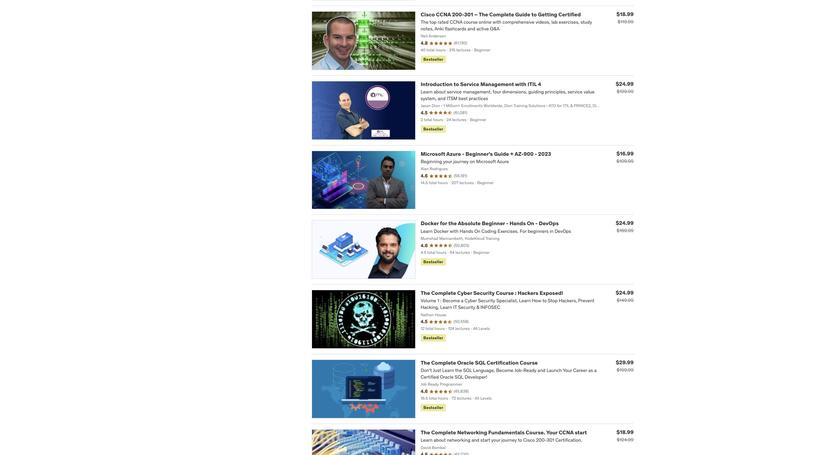 Task type: vqa. For each thing, say whether or not it's contained in the screenshot.
Wishlist icon
no



Task type: describe. For each thing, give the bounding box(es) containing it.
$24.99 for introduction to service management with itil 4
[[616, 80, 634, 87]]

0 vertical spatial course
[[496, 290, 514, 297]]

$18.99 for the complete networking fundamentals course. your ccna start
[[617, 429, 634, 436]]

- right on at the right top of the page
[[536, 220, 538, 227]]

cyber
[[457, 290, 472, 297]]

beginner
[[482, 220, 505, 227]]

2023
[[538, 150, 551, 157]]

sql
[[475, 360, 486, 366]]

$109.99
[[617, 158, 634, 164]]

1 horizontal spatial course
[[520, 360, 538, 366]]

microsoft azure - beginner's guide + az-900 -  2023 link
[[421, 150, 551, 157]]

security
[[474, 290, 495, 297]]

az-
[[515, 150, 524, 157]]

docker
[[421, 220, 439, 227]]

1 horizontal spatial to
[[532, 11, 537, 18]]

–
[[474, 11, 478, 18]]

service
[[460, 81, 479, 87]]

networking
[[457, 429, 487, 436]]

the complete cyber security course : hackers exposed! link
[[421, 290, 563, 297]]

introduction
[[421, 81, 453, 87]]

$149.99
[[617, 298, 634, 304]]

devops
[[539, 220, 559, 227]]

the
[[449, 220, 457, 227]]

for
[[440, 220, 447, 227]]

$124.99
[[617, 437, 634, 443]]

$18.99 $124.99
[[617, 429, 634, 443]]

fundamentals
[[489, 429, 525, 436]]

getting
[[538, 11, 558, 18]]

the complete networking fundamentals course. your ccna start
[[421, 429, 587, 436]]

$24.99 $169.99
[[616, 220, 634, 234]]

$199.99
[[617, 367, 634, 373]]

the for networking
[[421, 429, 430, 436]]

docker for the absolute beginner - hands on - devops link
[[421, 220, 559, 227]]

:
[[515, 290, 517, 297]]

1 vertical spatial ccna
[[559, 429, 574, 436]]

beginner's
[[466, 150, 493, 157]]

$24.99 $139.99
[[616, 80, 634, 94]]

0 horizontal spatial ccna
[[436, 11, 451, 18]]

- left hands
[[506, 220, 509, 227]]

complete for cyber
[[431, 290, 456, 297]]

$16.99 $109.99
[[617, 150, 634, 164]]

the complete oracle sql certification course link
[[421, 360, 538, 366]]

cisco ccna 200-301 – the complete guide to getting certified link
[[421, 11, 581, 18]]



Task type: locate. For each thing, give the bounding box(es) containing it.
$18.99 for cisco ccna 200-301 – the complete guide to getting certified
[[617, 11, 634, 17]]

0 vertical spatial ccna
[[436, 11, 451, 18]]

the complete cyber security course : hackers exposed!
[[421, 290, 563, 297]]

introduction to service management with itil 4 link
[[421, 81, 541, 87]]

microsoft azure - beginner's guide + az-900 -  2023
[[421, 150, 551, 157]]

$24.99 up $169.99
[[616, 220, 634, 227]]

-
[[462, 150, 465, 157], [535, 150, 537, 157], [506, 220, 509, 227], [536, 220, 538, 227]]

hands
[[510, 220, 526, 227]]

0 vertical spatial $18.99
[[617, 11, 634, 17]]

complete left networking
[[431, 429, 456, 436]]

$29.99
[[616, 359, 634, 366]]

management
[[481, 81, 514, 87]]

$119.99
[[618, 19, 634, 25]]

exposed!
[[540, 290, 563, 297]]

to left the service
[[454, 81, 459, 87]]

0 horizontal spatial to
[[454, 81, 459, 87]]

$139.99
[[617, 88, 634, 94]]

$24.99 for docker for the absolute beginner - hands on - devops
[[616, 220, 634, 227]]

$18.99 up $119.99
[[617, 11, 634, 17]]

$18.99
[[617, 11, 634, 17], [617, 429, 634, 436]]

ccna right the your at the bottom right of page
[[559, 429, 574, 436]]

itil
[[528, 81, 537, 87]]

2 vertical spatial $24.99
[[616, 290, 634, 296]]

guide
[[515, 11, 531, 18], [494, 150, 509, 157]]

1 $24.99 from the top
[[616, 80, 634, 87]]

$18.99 $119.99
[[617, 11, 634, 25]]

the complete networking fundamentals course. your ccna start link
[[421, 429, 587, 436]]

with
[[515, 81, 527, 87]]

0 horizontal spatial course
[[496, 290, 514, 297]]

$24.99 up the $139.99
[[616, 80, 634, 87]]

$24.99 for the complete cyber security course : hackers exposed!
[[616, 290, 634, 296]]

complete left oracle
[[431, 360, 456, 366]]

cisco ccna 200-301 – the complete guide to getting certified
[[421, 11, 581, 18]]

guide left getting
[[515, 11, 531, 18]]

complete for networking
[[431, 429, 456, 436]]

3 $24.99 from the top
[[616, 290, 634, 296]]

0 vertical spatial to
[[532, 11, 537, 18]]

course
[[496, 290, 514, 297], [520, 360, 538, 366]]

course right the certification
[[520, 360, 538, 366]]

4
[[538, 81, 541, 87]]

0 vertical spatial $24.99
[[616, 80, 634, 87]]

complete right '–'
[[490, 11, 514, 18]]

guide left +
[[494, 150, 509, 157]]

+
[[510, 150, 514, 157]]

$24.99 $149.99
[[616, 290, 634, 304]]

1 vertical spatial course
[[520, 360, 538, 366]]

absolute
[[458, 220, 481, 227]]

cisco
[[421, 11, 435, 18]]

oracle
[[457, 360, 474, 366]]

ccna left 200-
[[436, 11, 451, 18]]

$24.99
[[616, 80, 634, 87], [616, 220, 634, 227], [616, 290, 634, 296]]

$29.99 $199.99
[[616, 359, 634, 373]]

course left :
[[496, 290, 514, 297]]

$169.99
[[617, 228, 634, 234]]

complete for oracle
[[431, 360, 456, 366]]

the for oracle
[[421, 360, 430, 366]]

to
[[532, 11, 537, 18], [454, 81, 459, 87]]

- right azure
[[462, 150, 465, 157]]

1 horizontal spatial ccna
[[559, 429, 574, 436]]

your
[[547, 429, 558, 436]]

introduction to service management with itil 4
[[421, 81, 541, 87]]

$16.99
[[617, 150, 634, 157]]

0 horizontal spatial guide
[[494, 150, 509, 157]]

2 $18.99 from the top
[[617, 429, 634, 436]]

docker for the absolute beginner - hands on - devops
[[421, 220, 559, 227]]

0 vertical spatial guide
[[515, 11, 531, 18]]

microsoft
[[421, 150, 445, 157]]

1 vertical spatial $18.99
[[617, 429, 634, 436]]

ccna
[[436, 11, 451, 18], [559, 429, 574, 436]]

1 horizontal spatial guide
[[515, 11, 531, 18]]

the complete oracle sql certification course
[[421, 360, 538, 366]]

certified
[[559, 11, 581, 18]]

200-
[[452, 11, 464, 18]]

start
[[575, 429, 587, 436]]

301
[[464, 11, 473, 18]]

900
[[524, 150, 534, 157]]

$18.99 up $124.99
[[617, 429, 634, 436]]

hackers
[[518, 290, 539, 297]]

course.
[[526, 429, 546, 436]]

2 $24.99 from the top
[[616, 220, 634, 227]]

1 $18.99 from the top
[[617, 11, 634, 17]]

complete left cyber
[[431, 290, 456, 297]]

azure
[[447, 150, 461, 157]]

1 vertical spatial to
[[454, 81, 459, 87]]

1 vertical spatial $24.99
[[616, 220, 634, 227]]

the
[[479, 11, 488, 18], [421, 290, 430, 297], [421, 360, 430, 366], [421, 429, 430, 436]]

$24.99 up "$149.99"
[[616, 290, 634, 296]]

to left getting
[[532, 11, 537, 18]]

the for cyber
[[421, 290, 430, 297]]

complete
[[490, 11, 514, 18], [431, 290, 456, 297], [431, 360, 456, 366], [431, 429, 456, 436]]

on
[[527, 220, 534, 227]]

certification
[[487, 360, 519, 366]]

1 vertical spatial guide
[[494, 150, 509, 157]]

- right 900
[[535, 150, 537, 157]]



